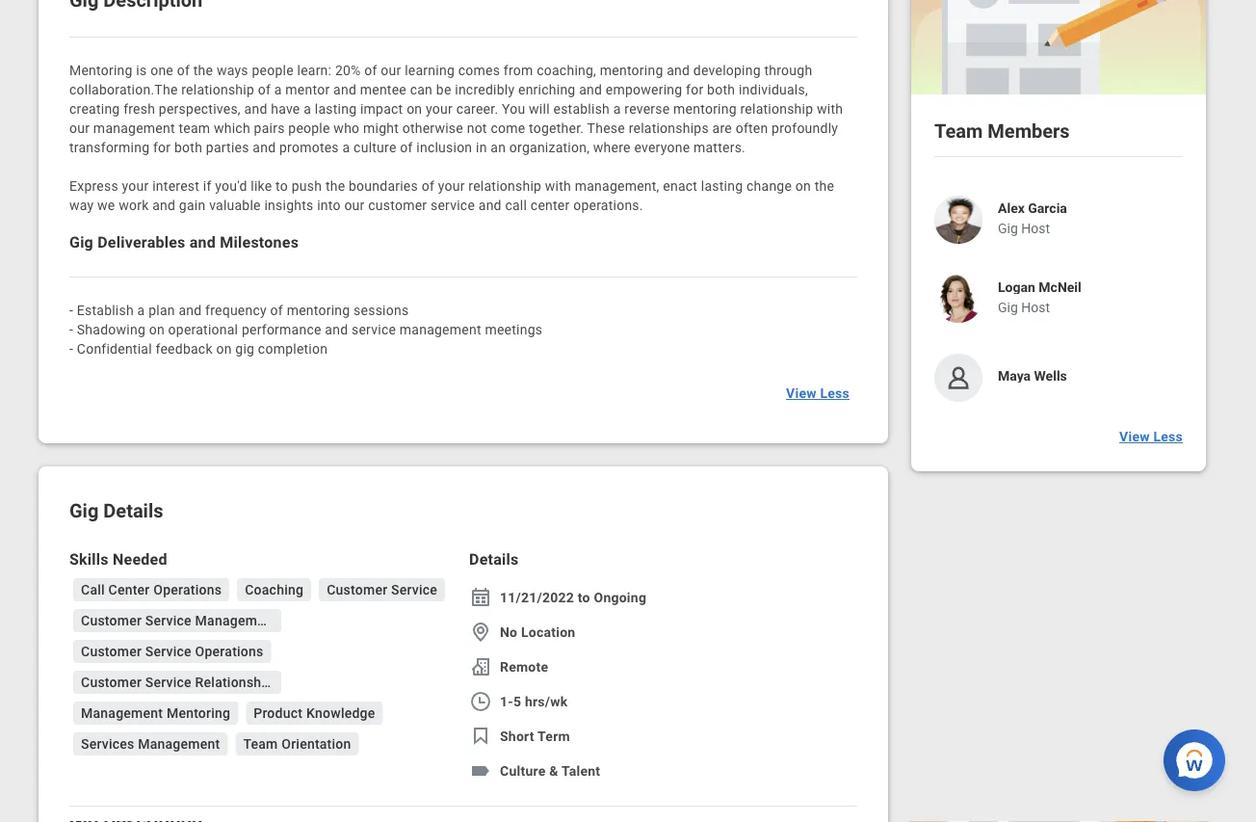 Task type: locate. For each thing, give the bounding box(es) containing it.
for
[[686, 81, 704, 97], [153, 139, 171, 155]]

coaching button
[[237, 578, 312, 601]]

both down team
[[174, 139, 203, 155]]

2 vertical spatial relationship
[[469, 178, 542, 194]]

2 horizontal spatial our
[[381, 62, 401, 78]]

work
[[119, 197, 149, 213]]

logan mcneil gig host
[[999, 279, 1082, 315]]

team down product
[[243, 736, 278, 752]]

customer
[[327, 582, 388, 598], [81, 613, 142, 628], [81, 643, 142, 659], [81, 674, 142, 690]]

with
[[817, 101, 844, 117], [545, 178, 572, 194]]

management down management mentoring button
[[138, 736, 220, 752]]

0 horizontal spatial mentoring
[[69, 62, 133, 78]]

service inside - establish a plan and frequency of mentoring sessions - shadowing on operational performance and service management meetings - confidential feedback on gig completion
[[352, 321, 396, 337]]

start date to end date image
[[469, 586, 493, 609], [469, 586, 493, 609]]

1 horizontal spatial details
[[469, 550, 519, 568]]

1 vertical spatial for
[[153, 139, 171, 155]]

1 vertical spatial service
[[352, 321, 396, 337]]

relationship down 'individuals,'
[[741, 101, 814, 117]]

and up empowering
[[667, 62, 690, 78]]

a up these
[[614, 101, 621, 117]]

ways
[[217, 62, 248, 78]]

0 horizontal spatial to
[[276, 178, 288, 194]]

customer
[[368, 197, 427, 213]]

1 horizontal spatial our
[[344, 197, 365, 213]]

0 vertical spatial operations
[[153, 582, 222, 598]]

1 horizontal spatial with
[[817, 101, 844, 117]]

a down mentor
[[304, 101, 311, 117]]

team for team orientation
[[243, 736, 278, 752]]

0 vertical spatial mentoring
[[600, 62, 664, 78]]

transforming
[[69, 139, 150, 155]]

gig down logan
[[999, 299, 1019, 315]]

people up promotes
[[288, 120, 330, 136]]

often
[[736, 120, 769, 136]]

management down "sessions"
[[400, 321, 482, 337]]

1 vertical spatial to
[[578, 589, 591, 605]]

0 vertical spatial people
[[252, 62, 294, 78]]

2 vertical spatial our
[[344, 197, 365, 213]]

feedback
[[156, 341, 213, 357]]

on right change
[[796, 178, 812, 194]]

0 vertical spatial to
[[276, 178, 288, 194]]

0 horizontal spatial relationship
[[181, 81, 255, 97]]

1 vertical spatial details
[[469, 550, 519, 568]]

20%
[[335, 62, 361, 78]]

view less button
[[779, 374, 858, 413], [1112, 417, 1191, 456]]

1 vertical spatial view
[[1120, 429, 1151, 445]]

1 horizontal spatial both
[[708, 81, 736, 97]]

details up the needed
[[103, 499, 163, 522]]

host inside logan mcneil gig host
[[1022, 299, 1051, 315]]

0 vertical spatial view less button
[[779, 374, 858, 413]]

2 vertical spatial -
[[69, 341, 73, 357]]

team members
[[935, 120, 1070, 142]]

0 vertical spatial view
[[787, 385, 817, 401]]

management inside - establish a plan and frequency of mentoring sessions - shadowing on operational performance and service management meetings - confidential feedback on gig completion
[[400, 321, 482, 337]]

operations up relationship
[[195, 643, 264, 659]]

on inside express your interest if you'd like to push the boundaries of your relationship with management, enact lasting change on the way we work and gain valuable insights into our customer service and call center operations.
[[796, 178, 812, 194]]

our right the into
[[344, 197, 365, 213]]

management mentoring
[[81, 705, 231, 721]]

host
[[1022, 220, 1051, 236], [1022, 299, 1051, 315]]

0 vertical spatial relationship
[[181, 81, 255, 97]]

the up the into
[[326, 178, 345, 194]]

into
[[317, 197, 341, 213]]

you'd
[[215, 178, 247, 194]]

mentoring inside button
[[167, 705, 231, 721]]

2 horizontal spatial mentoring
[[674, 101, 737, 117]]

your down inclusion
[[438, 178, 465, 194]]

1 horizontal spatial mentoring
[[167, 705, 231, 721]]

mentoring up the performance
[[287, 302, 350, 318]]

0 horizontal spatial less
[[821, 385, 850, 401]]

service inside 'customer service' button
[[391, 582, 438, 598]]

and left call
[[479, 197, 502, 213]]

maya
[[999, 368, 1031, 384]]

management up services
[[81, 705, 163, 721]]

to
[[276, 178, 288, 194], [578, 589, 591, 605]]

of inside - establish a plan and frequency of mentoring sessions - shadowing on operational performance and service management meetings - confidential feedback on gig completion
[[270, 302, 283, 318]]

your down be
[[426, 101, 453, 117]]

mentoring down 'customer service relationship management' button
[[167, 705, 231, 721]]

management down coaching button
[[195, 613, 277, 628]]

1 horizontal spatial for
[[686, 81, 704, 97]]

call
[[505, 197, 527, 213]]

everyone
[[635, 139, 690, 155]]

view less
[[787, 385, 850, 401], [1120, 429, 1184, 445]]

your inside mentoring is one of the ways people learn: 20% of our learning comes from coaching, mentoring and developing through collaboration.the relationship of a mentor and mentee can be incredibly enriching and empowering for both individuals, creating fresh perspectives, and have a lasting impact on your career. you will establish a reverse mentoring relationship with our management team which pairs people who might otherwise not come together. these relationships are often profoundly transforming for both parties and promotes a culture of inclusion in an organization, where everyone matters.
[[426, 101, 453, 117]]

gain
[[179, 197, 206, 213]]

expected availability image
[[469, 690, 493, 713]]

lasting down the matters.
[[702, 178, 743, 194]]

0 horizontal spatial management
[[93, 120, 175, 136]]

service down "sessions"
[[352, 321, 396, 337]]

no
[[500, 624, 518, 640]]

1 horizontal spatial view
[[1120, 429, 1151, 445]]

1 horizontal spatial less
[[1154, 429, 1184, 445]]

0 horizontal spatial service
[[352, 321, 396, 337]]

maya wells link
[[999, 368, 1068, 384]]

our
[[381, 62, 401, 78], [69, 120, 90, 136], [344, 197, 365, 213]]

0 vertical spatial -
[[69, 302, 73, 318]]

a left the plan
[[137, 302, 145, 318]]

0 vertical spatial service
[[431, 197, 475, 213]]

0 horizontal spatial details
[[103, 499, 163, 522]]

2 horizontal spatial relationship
[[741, 101, 814, 117]]

creating
[[69, 101, 120, 117]]

with inside express your interest if you'd like to push the boundaries of your relationship with management, enact lasting change on the way we work and gain valuable insights into our customer service and call center operations.
[[545, 178, 572, 194]]

operational
[[168, 321, 238, 337]]

learning
[[405, 62, 455, 78]]

on down can
[[407, 101, 422, 117]]

host down alex garcia link
[[1022, 220, 1051, 236]]

services management button
[[73, 733, 228, 756]]

location image
[[469, 621, 493, 644]]

gig inside alex garcia gig host
[[999, 220, 1019, 236]]

the left ways
[[193, 62, 213, 78]]

a down who
[[343, 139, 350, 155]]

mentoring up are
[[674, 101, 737, 117]]

lasting up who
[[315, 101, 357, 117]]

1 host from the top
[[1022, 220, 1051, 236]]

way
[[69, 197, 94, 213]]

interest
[[153, 178, 200, 194]]

profoundly
[[772, 120, 839, 136]]

0 horizontal spatial with
[[545, 178, 572, 194]]

operations inside button
[[195, 643, 264, 659]]

product knowledge
[[254, 705, 375, 721]]

on down the plan
[[149, 321, 165, 337]]

1 horizontal spatial lasting
[[702, 178, 743, 194]]

mentee
[[360, 81, 407, 97]]

1 vertical spatial mentoring
[[167, 705, 231, 721]]

1 vertical spatial host
[[1022, 299, 1051, 315]]

our inside express your interest if you'd like to push the boundaries of your relationship with management, enact lasting change on the way we work and gain valuable insights into our customer service and call center operations.
[[344, 197, 365, 213]]

0 vertical spatial view less
[[787, 385, 850, 401]]

0 horizontal spatial view
[[787, 385, 817, 401]]

details up 11/21/2022
[[469, 550, 519, 568]]

both
[[708, 81, 736, 97], [174, 139, 203, 155]]

0 vertical spatial mentoring
[[69, 62, 133, 78]]

0 horizontal spatial the
[[193, 62, 213, 78]]

1 vertical spatial with
[[545, 178, 572, 194]]

to right like
[[276, 178, 288, 194]]

customer inside button
[[81, 643, 142, 659]]

of right "20%"
[[365, 62, 377, 78]]

culture & talent
[[500, 763, 601, 779]]

to inside express your interest if you'd like to push the boundaries of your relationship with management, enact lasting change on the way we work and gain valuable insights into our customer service and call center operations.
[[276, 178, 288, 194]]

1 vertical spatial team
[[243, 736, 278, 752]]

matters.
[[694, 139, 746, 155]]

1 horizontal spatial team
[[935, 120, 983, 142]]

1 horizontal spatial mentoring
[[600, 62, 664, 78]]

mentoring
[[600, 62, 664, 78], [674, 101, 737, 117], [287, 302, 350, 318]]

through
[[765, 62, 813, 78]]

1 horizontal spatial view less button
[[1112, 417, 1191, 456]]

0 horizontal spatial view less button
[[779, 374, 858, 413]]

management inside button
[[81, 705, 163, 721]]

sessions
[[354, 302, 409, 318]]

expected availability image
[[469, 690, 493, 713]]

0 horizontal spatial mentoring
[[287, 302, 350, 318]]

service
[[391, 582, 438, 598], [145, 613, 192, 628], [145, 643, 192, 659], [145, 674, 192, 690]]

mentoring up empowering
[[600, 62, 664, 78]]

and up completion
[[325, 321, 348, 337]]

1 vertical spatial our
[[69, 120, 90, 136]]

team
[[935, 120, 983, 142], [243, 736, 278, 752]]

- left the "confidential"
[[69, 341, 73, 357]]

1 horizontal spatial to
[[578, 589, 591, 605]]

management up product knowledge
[[277, 674, 359, 690]]

gig illustration image
[[912, 0, 1207, 95]]

operations for call center operations
[[153, 582, 222, 598]]

team left members
[[935, 120, 983, 142]]

operations inside button
[[153, 582, 222, 598]]

your up work
[[122, 178, 149, 194]]

our down creating
[[69, 120, 90, 136]]

0 horizontal spatial both
[[174, 139, 203, 155]]

our up mentee
[[381, 62, 401, 78]]

these
[[588, 120, 625, 136]]

will
[[529, 101, 550, 117]]

mentor
[[286, 81, 330, 97]]

gig deliverables and milestones
[[69, 233, 299, 251]]

skills needed
[[69, 550, 167, 568]]

in
[[476, 139, 487, 155]]

11/21/2022 to ongoing
[[500, 589, 647, 605]]

of up pairs
[[258, 81, 271, 97]]

0 vertical spatial details
[[103, 499, 163, 522]]

service inside customer service operations button
[[145, 643, 192, 659]]

- left establish
[[69, 302, 73, 318]]

0 vertical spatial team
[[935, 120, 983, 142]]

both down developing
[[708, 81, 736, 97]]

2 - from the top
[[69, 321, 73, 337]]

staffing image
[[469, 655, 493, 679], [469, 655, 493, 679]]

0 vertical spatial management
[[93, 120, 175, 136]]

category image
[[469, 760, 493, 783], [469, 760, 493, 783]]

for down developing
[[686, 81, 704, 97]]

operations up customer service management in the left of the page
[[153, 582, 222, 598]]

1 horizontal spatial relationship
[[469, 178, 542, 194]]

0 vertical spatial with
[[817, 101, 844, 117]]

0 horizontal spatial lasting
[[315, 101, 357, 117]]

- left shadowing on the left of page
[[69, 321, 73, 337]]

team orientation
[[243, 736, 351, 752]]

less
[[821, 385, 850, 401], [1154, 429, 1184, 445]]

culture
[[500, 763, 546, 779]]

service right customer
[[431, 197, 475, 213]]

your
[[426, 101, 453, 117], [122, 178, 149, 194], [438, 178, 465, 194]]

of right 'culture'
[[400, 139, 413, 155]]

management down fresh
[[93, 120, 175, 136]]

with up center
[[545, 178, 572, 194]]

0 horizontal spatial team
[[243, 736, 278, 752]]

mentoring up collaboration.the
[[69, 62, 133, 78]]

host down logan mcneil link
[[1022, 299, 1051, 315]]

and up operational
[[179, 302, 202, 318]]

to left ongoing
[[578, 589, 591, 605]]

host inside alex garcia gig host
[[1022, 220, 1051, 236]]

service inside 'customer service relationship management' button
[[145, 674, 192, 690]]

2 host from the top
[[1022, 299, 1051, 315]]

career.
[[457, 101, 499, 117]]

of up the performance
[[270, 302, 283, 318]]

service inside express your interest if you'd like to push the boundaries of your relationship with management, enact lasting change on the way we work and gain valuable insights into our customer service and call center operations.
[[431, 197, 475, 213]]

valuable
[[209, 197, 261, 213]]

0 vertical spatial lasting
[[315, 101, 357, 117]]

1 horizontal spatial view less
[[1120, 429, 1184, 445]]

on left gig
[[216, 341, 232, 357]]

mentoring
[[69, 62, 133, 78], [167, 705, 231, 721]]

operations
[[153, 582, 222, 598], [195, 643, 264, 659]]

0 vertical spatial our
[[381, 62, 401, 78]]

people up mentor
[[252, 62, 294, 78]]

2 vertical spatial mentoring
[[287, 302, 350, 318]]

services
[[81, 736, 134, 752]]

type image
[[469, 725, 493, 748], [469, 725, 493, 748]]

gig down alex
[[999, 220, 1019, 236]]

1 horizontal spatial service
[[431, 197, 475, 213]]

the right change
[[815, 178, 835, 194]]

team inside button
[[243, 736, 278, 752]]

0 vertical spatial both
[[708, 81, 736, 97]]

reverse
[[625, 101, 670, 117]]

wells
[[1035, 368, 1068, 384]]

with up profoundly
[[817, 101, 844, 117]]

service for operations
[[145, 643, 192, 659]]

service
[[431, 197, 475, 213], [352, 321, 396, 337]]

1 vertical spatial less
[[1154, 429, 1184, 445]]

push
[[292, 178, 322, 194]]

0 horizontal spatial view less
[[787, 385, 850, 401]]

relationship up call
[[469, 178, 542, 194]]

for up interest
[[153, 139, 171, 155]]

1 - from the top
[[69, 302, 73, 318]]

service for relationship
[[145, 674, 192, 690]]

0 vertical spatial host
[[1022, 220, 1051, 236]]

fresh
[[124, 101, 155, 117]]

a inside - establish a plan and frequency of mentoring sessions - shadowing on operational performance and service management meetings - confidential feedback on gig completion
[[137, 302, 145, 318]]

1 vertical spatial both
[[174, 139, 203, 155]]

of up customer
[[422, 178, 435, 194]]

1 vertical spatial lasting
[[702, 178, 743, 194]]

1 vertical spatial operations
[[195, 643, 264, 659]]

gig
[[999, 220, 1019, 236], [69, 233, 93, 251], [999, 299, 1019, 315], [69, 499, 99, 522]]

1 horizontal spatial management
[[400, 321, 482, 337]]

service inside customer service management button
[[145, 613, 192, 628]]

impact
[[360, 101, 403, 117]]

1 horizontal spatial the
[[326, 178, 345, 194]]

0 horizontal spatial our
[[69, 120, 90, 136]]

gig inside logan mcneil gig host
[[999, 299, 1019, 315]]

1 vertical spatial -
[[69, 321, 73, 337]]

relationship down ways
[[181, 81, 255, 97]]

1 vertical spatial management
[[400, 321, 482, 337]]

3 - from the top
[[69, 341, 73, 357]]

the
[[193, 62, 213, 78], [326, 178, 345, 194], [815, 178, 835, 194]]

lasting
[[315, 101, 357, 117], [702, 178, 743, 194]]



Task type: vqa. For each thing, say whether or not it's contained in the screenshot.
second Offer from the top
no



Task type: describe. For each thing, give the bounding box(es) containing it.
where
[[594, 139, 631, 155]]

and down pairs
[[253, 139, 276, 155]]

frequency
[[205, 302, 267, 318]]

the inside mentoring is one of the ways people learn: 20% of our learning comes from coaching, mentoring and developing through collaboration.the relationship of a mentor and mentee can be incredibly enriching and empowering for both individuals, creating fresh perspectives, and have a lasting impact on your career. you will establish a reverse mentoring relationship with our management team which pairs people who might otherwise not come together. these relationships are often profoundly transforming for both parties and promotes a culture of inclusion in an organization, where everyone matters.
[[193, 62, 213, 78]]

call
[[81, 582, 105, 598]]

mentoring inside mentoring is one of the ways people learn: 20% of our learning comes from coaching, mentoring and developing through collaboration.the relationship of a mentor and mentee can be incredibly enriching and empowering for both individuals, creating fresh perspectives, and have a lasting impact on your career. you will establish a reverse mentoring relationship with our management team which pairs people who might otherwise not come together. these relationships are often profoundly transforming for both parties and promotes a culture of inclusion in an organization, where everyone matters.
[[69, 62, 133, 78]]

customer service relationship management button
[[73, 671, 359, 694]]

customer for customer service relationship management
[[81, 674, 142, 690]]

pairs
[[254, 120, 285, 136]]

mentoring inside - establish a plan and frequency of mentoring sessions - shadowing on operational performance and service management meetings - confidential feedback on gig completion
[[287, 302, 350, 318]]

0 horizontal spatial for
[[153, 139, 171, 155]]

0 vertical spatial for
[[686, 81, 704, 97]]

can
[[410, 81, 433, 97]]

customer service button
[[319, 578, 445, 601]]

is
[[136, 62, 147, 78]]

customer service operations button
[[73, 640, 271, 663]]

- establish a plan and frequency of mentoring sessions - shadowing on operational performance and service management meetings - confidential feedback on gig completion
[[69, 302, 543, 357]]

no location
[[500, 624, 576, 640]]

needed
[[113, 550, 167, 568]]

milestones
[[220, 233, 299, 251]]

call center operations button
[[73, 578, 230, 601]]

establish
[[77, 302, 134, 318]]

together.
[[529, 120, 584, 136]]

and down gain
[[190, 233, 216, 251]]

services management
[[81, 736, 220, 752]]

knowledge
[[306, 705, 375, 721]]

term
[[538, 728, 570, 744]]

1 vertical spatial relationship
[[741, 101, 814, 117]]

orientation
[[282, 736, 351, 752]]

on inside mentoring is one of the ways people learn: 20% of our learning comes from coaching, mentoring and developing through collaboration.the relationship of a mentor and mentee can be incredibly enriching and empowering for both individuals, creating fresh perspectives, and have a lasting impact on your career. you will establish a reverse mentoring relationship with our management team which pairs people who might otherwise not come together. these relationships are often profoundly transforming for both parties and promotes a culture of inclusion in an organization, where everyone matters.
[[407, 101, 422, 117]]

incredibly
[[455, 81, 515, 97]]

and up pairs
[[244, 101, 267, 117]]

enact
[[663, 178, 698, 194]]

management mentoring button
[[73, 702, 238, 725]]

and up 'establish'
[[579, 81, 603, 97]]

service for management
[[145, 613, 192, 628]]

customer for customer service
[[327, 582, 388, 598]]

customer service relationship management
[[81, 674, 359, 690]]

location
[[521, 624, 576, 640]]

an
[[491, 139, 506, 155]]

relationship inside express your interest if you'd like to push the boundaries of your relationship with management, enact lasting change on the way we work and gain valuable insights into our customer service and call center operations.
[[469, 178, 542, 194]]

management,
[[575, 178, 660, 194]]

inclusion
[[417, 139, 473, 155]]

talent
[[562, 763, 601, 779]]

product
[[254, 705, 303, 721]]

lasting inside mentoring is one of the ways people learn: 20% of our learning comes from coaching, mentoring and developing through collaboration.the relationship of a mentor and mentee can be incredibly enriching and empowering for both individuals, creating fresh perspectives, and have a lasting impact on your career. you will establish a reverse mentoring relationship with our management team which pairs people who might otherwise not come together. these relationships are often profoundly transforming for both parties and promotes a culture of inclusion in an organization, where everyone matters.
[[315, 101, 357, 117]]

parties
[[206, 139, 249, 155]]

team for team members
[[935, 120, 983, 142]]

ongoing
[[594, 589, 647, 605]]

with inside mentoring is one of the ways people learn: 20% of our learning comes from coaching, mentoring and developing through collaboration.the relationship of a mentor and mentee can be incredibly enriching and empowering for both individuals, creating fresh perspectives, and have a lasting impact on your career. you will establish a reverse mentoring relationship with our management team which pairs people who might otherwise not come together. these relationships are often profoundly transforming for both parties and promotes a culture of inclusion in an organization, where everyone matters.
[[817, 101, 844, 117]]

operations for customer service operations
[[195, 643, 264, 659]]

hrs/wk
[[525, 694, 568, 709]]

1-5 hrs/wk
[[500, 694, 568, 709]]

host for mcneil
[[1022, 299, 1051, 315]]

2 horizontal spatial the
[[815, 178, 835, 194]]

a up have
[[274, 81, 282, 97]]

gig down way
[[69, 233, 93, 251]]

maya wells
[[999, 368, 1068, 384]]

express your interest if you'd like to push the boundaries of your relationship with management, enact lasting change on the way we work and gain valuable insights into our customer service and call center operations.
[[69, 178, 838, 213]]

alex garcia link
[[999, 200, 1068, 216]]

gig up the "skills"
[[69, 499, 99, 522]]

shadowing
[[77, 321, 146, 337]]

come
[[491, 120, 526, 136]]

alex garcia gig host
[[999, 200, 1068, 236]]

call center operations
[[81, 582, 222, 598]]

1 vertical spatial view less
[[1120, 429, 1184, 445]]

empowering
[[606, 81, 683, 97]]

customer service
[[327, 582, 438, 598]]

short
[[500, 728, 535, 744]]

otherwise
[[403, 120, 464, 136]]

0 vertical spatial less
[[821, 385, 850, 401]]

deliverables
[[98, 233, 186, 251]]

which
[[214, 120, 250, 136]]

operations.
[[574, 197, 644, 213]]

culture
[[354, 139, 397, 155]]

center
[[531, 197, 570, 213]]

meetings
[[485, 321, 543, 337]]

like
[[251, 178, 272, 194]]

user image
[[944, 363, 974, 393]]

product knowledge button
[[246, 702, 383, 725]]

1 vertical spatial view less button
[[1112, 417, 1191, 456]]

skills
[[69, 550, 109, 568]]

customer service operations
[[81, 643, 264, 659]]

&
[[550, 763, 559, 779]]

confidential
[[77, 341, 152, 357]]

location image
[[469, 621, 493, 644]]

garcia
[[1029, 200, 1068, 216]]

relationships
[[629, 120, 709, 136]]

be
[[436, 81, 452, 97]]

coaching
[[245, 582, 304, 598]]

customer for customer service management
[[81, 613, 142, 628]]

relationship
[[195, 674, 273, 690]]

organization,
[[510, 139, 590, 155]]

plan
[[149, 302, 175, 318]]

coaching,
[[537, 62, 597, 78]]

team
[[179, 120, 210, 136]]

1 vertical spatial mentoring
[[674, 101, 737, 117]]

of inside express your interest if you'd like to push the boundaries of your relationship with management, enact lasting change on the way we work and gain valuable insights into our customer service and call center operations.
[[422, 178, 435, 194]]

logan
[[999, 279, 1036, 295]]

and down "20%"
[[334, 81, 357, 97]]

insights
[[265, 197, 314, 213]]

and down interest
[[152, 197, 176, 213]]

center
[[108, 582, 150, 598]]

one
[[151, 62, 174, 78]]

developing
[[694, 62, 761, 78]]

1-
[[500, 694, 514, 709]]

lasting inside express your interest if you'd like to push the boundaries of your relationship with management, enact lasting change on the way we work and gain valuable insights into our customer service and call center operations.
[[702, 178, 743, 194]]

host for garcia
[[1022, 220, 1051, 236]]

we
[[97, 197, 115, 213]]

1 vertical spatial people
[[288, 120, 330, 136]]

promotes
[[280, 139, 339, 155]]

management inside mentoring is one of the ways people learn: 20% of our learning comes from coaching, mentoring and developing through collaboration.the relationship of a mentor and mentee can be incredibly enriching and empowering for both individuals, creating fresh perspectives, and have a lasting impact on your career. you will establish a reverse mentoring relationship with our management team which pairs people who might otherwise not come together. these relationships are often profoundly transforming for both parties and promotes a culture of inclusion in an organization, where everyone matters.
[[93, 120, 175, 136]]

gig
[[236, 341, 255, 357]]

customer for customer service operations
[[81, 643, 142, 659]]

of right one
[[177, 62, 190, 78]]

learn:
[[297, 62, 332, 78]]

team orientation button
[[236, 733, 359, 756]]

not
[[467, 120, 487, 136]]



